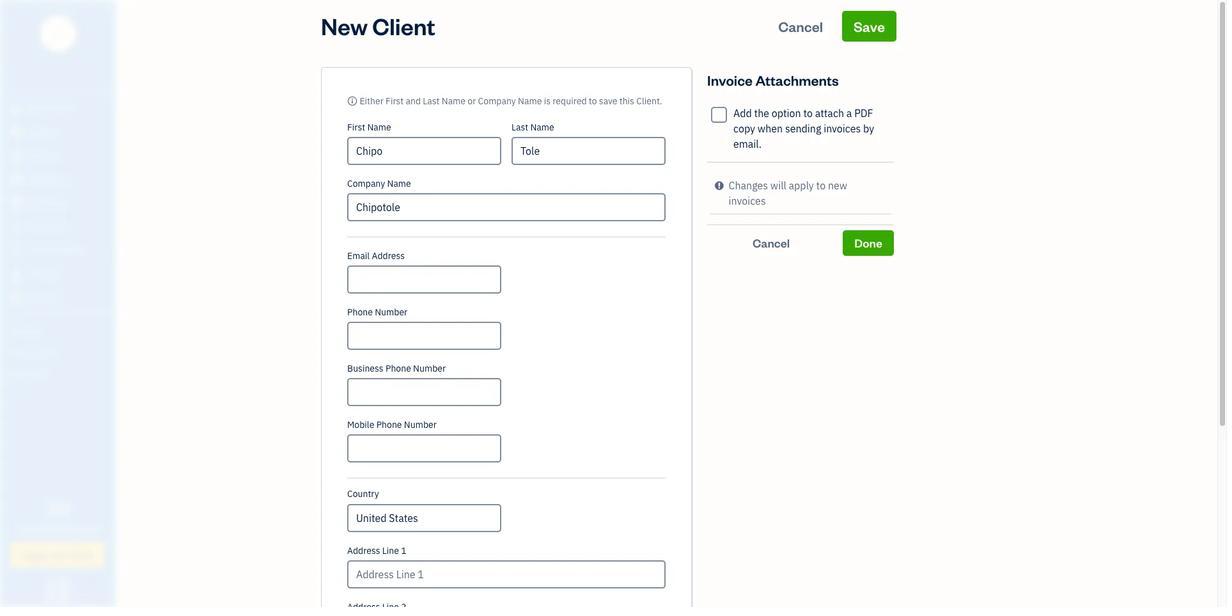Task type: vqa. For each thing, say whether or not it's contained in the screenshot.
hours
no



Task type: describe. For each thing, give the bounding box(es) containing it.
1 vertical spatial company
[[347, 178, 385, 189]]

attachments
[[756, 71, 839, 89]]

invoice attachments
[[708, 71, 839, 89]]

1 vertical spatial cancel
[[753, 235, 790, 250]]

last name
[[512, 122, 554, 133]]

option
[[772, 107, 801, 120]]

invoice
[[708, 71, 753, 89]]

name left or
[[442, 95, 466, 107]]

Country text field
[[349, 505, 500, 531]]

either first and last name or company name is required to save this client.
[[360, 95, 663, 107]]

client
[[373, 11, 435, 41]]

a
[[847, 107, 852, 120]]

name for company name
[[387, 178, 411, 189]]

invoices inside "changes will apply to new invoices"
[[729, 194, 766, 207]]

either
[[360, 95, 384, 107]]

add the option to attach a pdf copy when sending invoices by email.
[[734, 107, 875, 150]]

country
[[347, 488, 379, 500]]

changes
[[729, 179, 768, 192]]

company name
[[347, 178, 411, 189]]

done button
[[843, 230, 894, 256]]

upgrade
[[22, 547, 68, 562]]

done
[[855, 235, 883, 250]]

save
[[599, 95, 618, 107]]

mobile phone number
[[347, 419, 437, 431]]

address line 1
[[347, 545, 407, 557]]

primary image
[[347, 95, 358, 107]]

Company Name text field
[[347, 193, 666, 221]]

line
[[382, 545, 399, 557]]

1 vertical spatial last
[[512, 122, 528, 133]]

mobile
[[347, 419, 374, 431]]

Business Phone Number text field
[[347, 378, 502, 406]]

new
[[321, 11, 368, 41]]

this
[[620, 95, 635, 107]]

trial
[[76, 523, 97, 535]]

to for add the option to attach a pdf copy when sending invoices by email.
[[804, 107, 813, 120]]

0 horizontal spatial to
[[589, 95, 597, 107]]

First Name text field
[[347, 137, 502, 165]]

business phone number
[[347, 363, 446, 374]]

apply
[[789, 179, 814, 192]]

exclamationcircle image
[[715, 178, 724, 193]]

business
[[347, 363, 384, 374]]

client.
[[637, 95, 663, 107]]

main element
[[0, 0, 147, 607]]

Email Address text field
[[347, 265, 502, 294]]

new
[[828, 179, 848, 192]]

new client
[[321, 11, 435, 41]]

email address
[[347, 250, 405, 262]]



Task type: locate. For each thing, give the bounding box(es) containing it.
to left new
[[817, 179, 826, 192]]

invoices down "a"
[[824, 122, 861, 135]]

in
[[64, 523, 74, 535]]

0 vertical spatial first
[[386, 95, 404, 107]]

phone for mobile
[[377, 419, 402, 431]]

cancel button down "changes will apply to new invoices"
[[708, 230, 836, 256]]

1
[[401, 545, 407, 557]]

1 horizontal spatial last
[[512, 122, 528, 133]]

2 horizontal spatial to
[[817, 179, 826, 192]]

0 horizontal spatial company
[[347, 178, 385, 189]]

name left is
[[518, 95, 542, 107]]

1 vertical spatial phone
[[386, 363, 411, 374]]

0 vertical spatial address
[[372, 250, 405, 262]]

phone number
[[347, 306, 408, 318]]

attach
[[815, 107, 844, 120]]

company right or
[[478, 95, 516, 107]]

30
[[45, 495, 70, 522]]

when
[[758, 122, 783, 135]]

upgrade now
[[22, 547, 93, 562]]

first name
[[347, 122, 391, 133]]

save
[[854, 17, 885, 35]]

1 vertical spatial first
[[347, 122, 365, 133]]

save button
[[842, 11, 897, 42]]

0 vertical spatial cancel button
[[767, 11, 835, 42]]

name down is
[[531, 122, 554, 133]]

2 vertical spatial number
[[404, 419, 437, 431]]

phone right mobile
[[377, 419, 402, 431]]

0 horizontal spatial first
[[347, 122, 365, 133]]

is
[[544, 95, 551, 107]]

0 vertical spatial number
[[375, 306, 408, 318]]

email
[[347, 250, 370, 262]]

number up business phone number "text box"
[[413, 363, 446, 374]]

copy
[[734, 122, 756, 135]]

name down first name text field
[[387, 178, 411, 189]]

1 horizontal spatial to
[[804, 107, 813, 120]]

0 vertical spatial company
[[478, 95, 516, 107]]

name
[[442, 95, 466, 107], [518, 95, 542, 107], [367, 122, 391, 133], [531, 122, 554, 133], [387, 178, 411, 189]]

1 horizontal spatial first
[[386, 95, 404, 107]]

Phone Number text field
[[347, 322, 502, 350]]

cancel
[[779, 17, 823, 35], [753, 235, 790, 250]]

1 vertical spatial number
[[413, 363, 446, 374]]

1 vertical spatial address
[[347, 545, 380, 557]]

number up mobile phone number text box
[[404, 419, 437, 431]]

email.
[[734, 138, 762, 150]]

sending
[[786, 122, 822, 135]]

2 vertical spatial phone
[[377, 419, 402, 431]]

changes will apply to new invoices
[[729, 179, 848, 207]]

to inside "changes will apply to new invoices"
[[817, 179, 826, 192]]

upgrade now button
[[10, 542, 105, 567]]

0 vertical spatial invoices
[[824, 122, 861, 135]]

number
[[375, 306, 408, 318], [413, 363, 446, 374], [404, 419, 437, 431]]

invoices
[[824, 122, 861, 135], [729, 194, 766, 207]]

cancel button up the attachments
[[767, 11, 835, 42]]

name down either
[[367, 122, 391, 133]]

first
[[386, 95, 404, 107], [347, 122, 365, 133]]

name for first name
[[367, 122, 391, 133]]

Address Line 1 text field
[[347, 560, 666, 589]]

phone
[[347, 306, 373, 318], [386, 363, 411, 374], [377, 419, 402, 431]]

will
[[771, 179, 787, 192]]

company down first name
[[347, 178, 385, 189]]

30 days left in trial
[[18, 495, 97, 535]]

by
[[864, 122, 875, 135]]

invoices down changes
[[729, 194, 766, 207]]

1 vertical spatial invoices
[[729, 194, 766, 207]]

Mobile Phone Number text field
[[347, 434, 502, 463]]

to
[[589, 95, 597, 107], [804, 107, 813, 120], [817, 179, 826, 192]]

to up sending
[[804, 107, 813, 120]]

to left "save"
[[589, 95, 597, 107]]

1 vertical spatial cancel button
[[708, 230, 836, 256]]

number up "phone number" text field
[[375, 306, 408, 318]]

last right and
[[423, 95, 440, 107]]

address left the line on the bottom
[[347, 545, 380, 557]]

cancel up the attachments
[[779, 17, 823, 35]]

1 horizontal spatial invoices
[[824, 122, 861, 135]]

to for changes will apply to new invoices
[[817, 179, 826, 192]]

name for last name
[[531, 122, 554, 133]]

0 vertical spatial cancel
[[779, 17, 823, 35]]

number for mobile phone number
[[404, 419, 437, 431]]

pdf
[[855, 107, 874, 120]]

0 vertical spatial phone
[[347, 306, 373, 318]]

0 horizontal spatial invoices
[[729, 194, 766, 207]]

to inside add the option to attach a pdf copy when sending invoices by email.
[[804, 107, 813, 120]]

cancel button
[[767, 11, 835, 42], [708, 230, 836, 256]]

first down primary image
[[347, 122, 365, 133]]

add
[[734, 107, 752, 120]]

last down either first and last name or company name is required to save this client.
[[512, 122, 528, 133]]

0 horizontal spatial last
[[423, 95, 440, 107]]

invoices inside add the option to attach a pdf copy when sending invoices by email.
[[824, 122, 861, 135]]

0 vertical spatial last
[[423, 95, 440, 107]]

and
[[406, 95, 421, 107]]

cancel down "changes will apply to new invoices"
[[753, 235, 790, 250]]

first left and
[[386, 95, 404, 107]]

now
[[70, 547, 93, 562]]

number for business phone number
[[413, 363, 446, 374]]

1 horizontal spatial company
[[478, 95, 516, 107]]

the
[[755, 107, 770, 120]]

address
[[372, 250, 405, 262], [347, 545, 380, 557]]

phone down email
[[347, 306, 373, 318]]

Last Name text field
[[512, 137, 666, 165]]

left
[[43, 523, 61, 535]]

or
[[468, 95, 476, 107]]

phone right business
[[386, 363, 411, 374]]

last
[[423, 95, 440, 107], [512, 122, 528, 133]]

company
[[478, 95, 516, 107], [347, 178, 385, 189]]

phone for business
[[386, 363, 411, 374]]

days
[[18, 523, 41, 535]]

address right email
[[372, 250, 405, 262]]

required
[[553, 95, 587, 107]]



